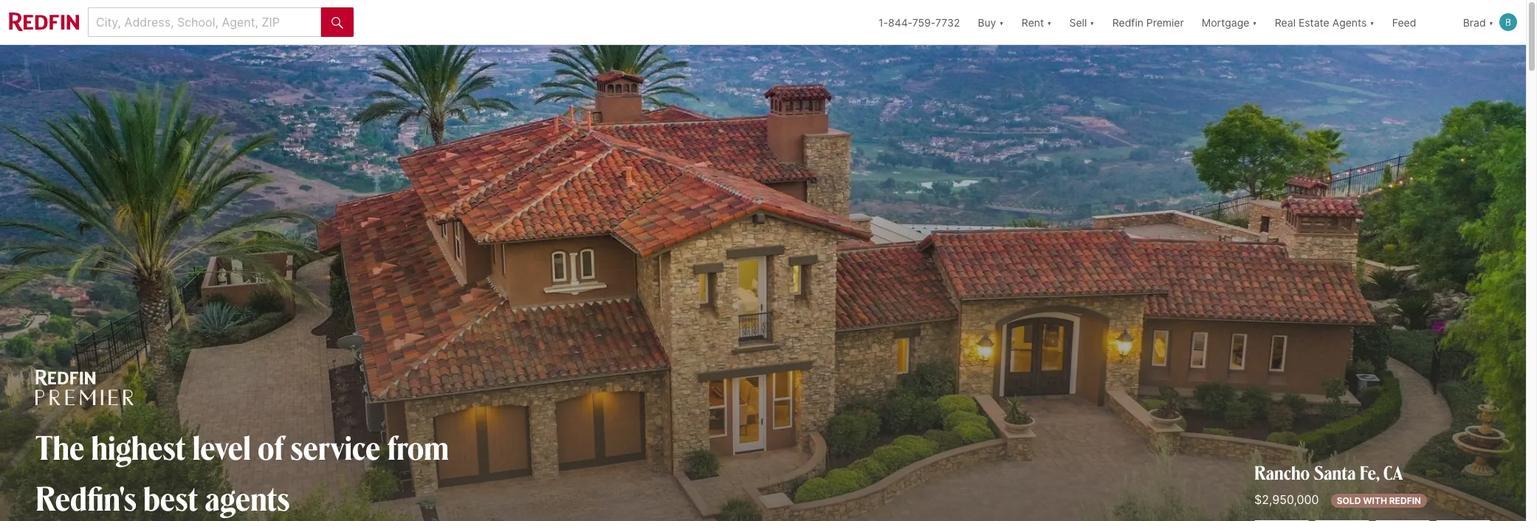 Task type: describe. For each thing, give the bounding box(es) containing it.
redfin's
[[35, 476, 137, 520]]

▾ for rent ▾
[[1047, 16, 1052, 28]]

1-
[[879, 16, 888, 28]]

premier logo image
[[35, 370, 134, 405]]

buy
[[978, 16, 996, 28]]

from
[[387, 425, 449, 469]]

mortgage
[[1202, 16, 1250, 28]]

fe,
[[1360, 460, 1380, 485]]

sell ▾
[[1070, 16, 1095, 28]]

level
[[193, 425, 251, 469]]

estate
[[1299, 16, 1330, 28]]

1-844-759-7732 link
[[879, 16, 960, 28]]

redfin
[[1112, 16, 1144, 28]]

▾ for brad ▾
[[1489, 16, 1494, 28]]

rent ▾
[[1022, 16, 1052, 28]]

▾ for buy ▾
[[999, 16, 1004, 28]]

the highest level of service from redfin's best agents
[[35, 425, 449, 520]]

redfin premier
[[1112, 16, 1184, 28]]

premier
[[1147, 16, 1184, 28]]

rent ▾ button
[[1022, 0, 1052, 44]]

submit search image
[[332, 17, 343, 29]]

ca
[[1384, 460, 1403, 485]]

▾ inside "dropdown button"
[[1370, 16, 1375, 28]]

mortgage ▾ button
[[1202, 0, 1257, 44]]

City, Address, School, Agent, ZIP search field
[[88, 7, 321, 37]]

mortgage ▾
[[1202, 16, 1257, 28]]

agents
[[1333, 16, 1367, 28]]

best
[[143, 476, 198, 520]]

sell
[[1070, 16, 1087, 28]]

rent ▾ button
[[1013, 0, 1061, 44]]

user photo image
[[1500, 13, 1517, 31]]

agents
[[205, 476, 290, 520]]

rent
[[1022, 16, 1044, 28]]

sell ▾ button
[[1061, 0, 1104, 44]]

sold
[[1337, 495, 1361, 507]]

brad
[[1463, 16, 1486, 28]]

buy ▾
[[978, 16, 1004, 28]]

1-844-759-7732
[[879, 16, 960, 28]]

7732
[[936, 16, 960, 28]]

with
[[1363, 495, 1387, 507]]

sold with redfin
[[1337, 495, 1421, 507]]



Task type: vqa. For each thing, say whether or not it's contained in the screenshot.
Rent
yes



Task type: locate. For each thing, give the bounding box(es) containing it.
real estate agents ▾ link
[[1275, 0, 1375, 44]]

▾ right sell
[[1090, 16, 1095, 28]]

buy ▾ button
[[969, 0, 1013, 44]]

feed
[[1392, 16, 1417, 28]]

3 ▾ from the left
[[1090, 16, 1095, 28]]

759-
[[912, 16, 936, 28]]

▾
[[999, 16, 1004, 28], [1047, 16, 1052, 28], [1090, 16, 1095, 28], [1253, 16, 1257, 28], [1370, 16, 1375, 28], [1489, 16, 1494, 28]]

▾ right 'buy' at the top
[[999, 16, 1004, 28]]

of
[[258, 425, 284, 469]]

santa
[[1314, 460, 1356, 485]]

▾ right brad
[[1489, 16, 1494, 28]]

real estate agents ▾ button
[[1266, 0, 1384, 44]]

buy ▾ button
[[978, 0, 1004, 44]]

highest
[[91, 425, 186, 469]]

rancho santa fe, ca
[[1255, 460, 1403, 485]]

6 ▾ from the left
[[1489, 16, 1494, 28]]

real
[[1275, 16, 1296, 28]]

▾ right agents
[[1370, 16, 1375, 28]]

▾ for sell ▾
[[1090, 16, 1095, 28]]

▾ right rent
[[1047, 16, 1052, 28]]

1 ▾ from the left
[[999, 16, 1004, 28]]

service
[[290, 425, 381, 469]]

$2,950,000
[[1255, 493, 1319, 507]]

▾ right "mortgage"
[[1253, 16, 1257, 28]]

2 ▾ from the left
[[1047, 16, 1052, 28]]

feed button
[[1384, 0, 1454, 44]]

rancho
[[1255, 460, 1310, 485]]

brad ▾
[[1463, 16, 1494, 28]]

5 ▾ from the left
[[1370, 16, 1375, 28]]

mortgage ▾ button
[[1193, 0, 1266, 44]]

real estate agents ▾
[[1275, 16, 1375, 28]]

sell ▾ button
[[1070, 0, 1095, 44]]

redfin premier button
[[1104, 0, 1193, 44]]

4 ▾ from the left
[[1253, 16, 1257, 28]]

844-
[[888, 16, 912, 28]]

the
[[35, 425, 84, 469]]

▾ for mortgage ▾
[[1253, 16, 1257, 28]]

redfin
[[1389, 495, 1421, 507]]



